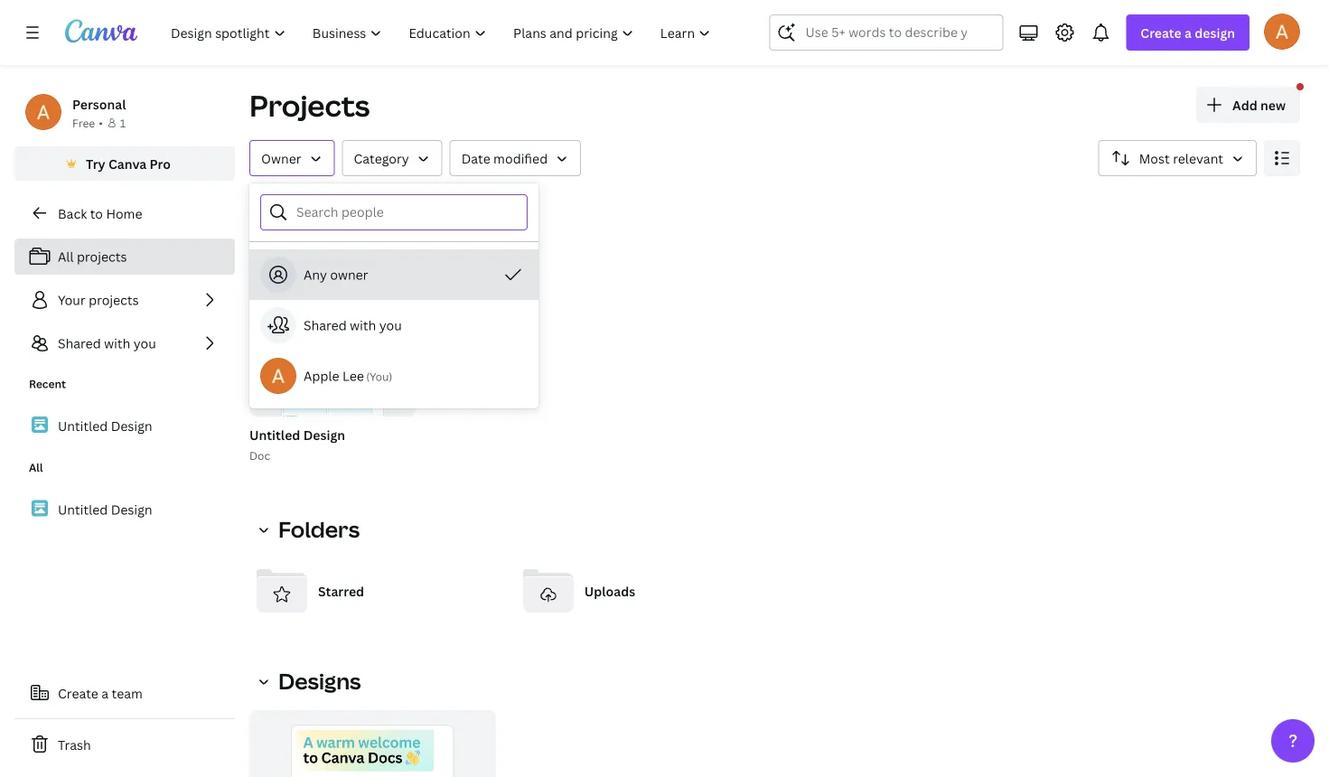 Task type: describe. For each thing, give the bounding box(es) containing it.
1 untitled design link from the top
[[14, 407, 235, 445]]

shared with you option
[[249, 300, 539, 351]]

top level navigation element
[[159, 14, 726, 51]]

folders button
[[309, 191, 370, 225]]

designs inside button
[[406, 199, 454, 216]]

2 untitled design from the top
[[58, 501, 152, 518]]

•
[[99, 115, 103, 130]]

your projects
[[58, 291, 139, 309]]

try
[[86, 155, 105, 172]]

try canva pro
[[86, 155, 171, 172]]

date
[[462, 150, 490, 167]]

1 horizontal spatial recent
[[249, 248, 325, 277]]

Search people search field
[[296, 195, 516, 230]]

shared with you button
[[249, 300, 539, 351]]

free
[[72, 115, 95, 130]]

shared for 'shared with you' button
[[304, 317, 347, 334]]

apple
[[304, 367, 339, 385]]

team
[[112, 685, 143, 702]]

pro
[[150, 155, 171, 172]]

Search search field
[[806, 15, 967, 50]]

back to home link
[[14, 195, 235, 231]]

new
[[1261, 96, 1286, 113]]

all projects
[[58, 248, 127, 265]]

projects
[[249, 86, 370, 125]]

doc
[[249, 448, 270, 463]]

designs inside dropdown button
[[278, 667, 361, 696]]

2 vertical spatial all
[[29, 460, 43, 475]]

any owner option
[[249, 249, 539, 300]]

1 untitled design from the top
[[58, 417, 152, 434]]

create a design
[[1141, 24, 1235, 41]]

a for design
[[1185, 24, 1192, 41]]

shared with you for 'shared with you' button
[[304, 317, 402, 334]]

a for team
[[101, 685, 109, 702]]

all button
[[249, 191, 280, 225]]

try canva pro button
[[14, 146, 235, 181]]

back to home
[[58, 205, 142, 222]]

2 untitled design link from the top
[[14, 490, 235, 529]]

your
[[58, 291, 86, 309]]

with for shared with you link
[[104, 335, 130, 352]]

all for all 'button'
[[257, 199, 273, 216]]

designs button
[[399, 191, 461, 225]]

owner
[[330, 266, 368, 283]]

uploads link
[[516, 559, 768, 624]]

personal
[[72, 95, 126, 113]]

any
[[304, 266, 327, 283]]

apple lee option
[[249, 351, 539, 401]]

1
[[120, 115, 126, 130]]

Category button
[[342, 140, 443, 176]]

you for 'shared with you' button
[[379, 317, 402, 334]]

free •
[[72, 115, 103, 130]]

folders button
[[249, 512, 371, 548]]

most relevant
[[1139, 150, 1224, 167]]

folders inside folders button
[[316, 199, 362, 216]]

)
[[389, 369, 393, 384]]



Task type: vqa. For each thing, say whether or not it's contained in the screenshot.
second UNTITLED DESIGN from the bottom
yes



Task type: locate. For each thing, give the bounding box(es) containing it.
folders
[[316, 199, 362, 216], [278, 515, 360, 544]]

1 horizontal spatial all
[[58, 248, 74, 265]]

Owner button
[[249, 140, 335, 176]]

most
[[1139, 150, 1170, 167]]

with inside list
[[104, 335, 130, 352]]

1 horizontal spatial shared
[[304, 317, 347, 334]]

1 horizontal spatial you
[[379, 317, 402, 334]]

folders inside folders dropdown button
[[278, 515, 360, 544]]

0 horizontal spatial create
[[58, 685, 98, 702]]

untitled design doc
[[249, 426, 345, 463]]

list containing all projects
[[14, 239, 235, 362]]

Date modified button
[[450, 140, 581, 176]]

with up (
[[350, 317, 376, 334]]

a left 'team'
[[101, 685, 109, 702]]

create left design
[[1141, 24, 1182, 41]]

folders up starred
[[278, 515, 360, 544]]

design
[[111, 417, 152, 434], [303, 426, 345, 443], [111, 501, 152, 518]]

2 horizontal spatial all
[[257, 199, 273, 216]]

create left 'team'
[[58, 685, 98, 702]]

0 vertical spatial a
[[1185, 24, 1192, 41]]

list box containing any owner
[[249, 249, 539, 401]]

list
[[14, 239, 235, 362]]

0 vertical spatial shared
[[304, 317, 347, 334]]

projects for your projects
[[89, 291, 139, 309]]

untitled design link
[[14, 407, 235, 445], [14, 490, 235, 529]]

shared down your
[[58, 335, 101, 352]]

0 vertical spatial designs
[[406, 199, 454, 216]]

canva
[[108, 155, 147, 172]]

projects for all projects
[[77, 248, 127, 265]]

a left design
[[1185, 24, 1192, 41]]

you for shared with you link
[[134, 335, 156, 352]]

create for create a design
[[1141, 24, 1182, 41]]

0 horizontal spatial designs
[[278, 667, 361, 696]]

shared with you inside button
[[304, 317, 402, 334]]

create
[[1141, 24, 1182, 41], [58, 685, 98, 702]]

shared inside button
[[304, 317, 347, 334]]

0 horizontal spatial you
[[134, 335, 156, 352]]

trash
[[58, 736, 91, 753]]

you down your projects link
[[134, 335, 156, 352]]

0 horizontal spatial a
[[101, 685, 109, 702]]

back
[[58, 205, 87, 222]]

1 vertical spatial shared with you
[[58, 335, 156, 352]]

date modified
[[462, 150, 548, 167]]

all inside 'button'
[[257, 199, 273, 216]]

1 vertical spatial a
[[101, 685, 109, 702]]

you
[[379, 317, 402, 334], [134, 335, 156, 352]]

shared
[[304, 317, 347, 334], [58, 335, 101, 352]]

uploads
[[585, 582, 635, 600]]

folders down the 'category'
[[316, 199, 362, 216]]

lee
[[342, 367, 364, 385]]

you inside 'shared with you' button
[[379, 317, 402, 334]]

0 horizontal spatial shared
[[58, 335, 101, 352]]

0 vertical spatial untitled design
[[58, 417, 152, 434]]

0 vertical spatial create
[[1141, 24, 1182, 41]]

None search field
[[769, 14, 1003, 51]]

shared with you down your projects
[[58, 335, 156, 352]]

with inside button
[[350, 317, 376, 334]]

create a design button
[[1126, 14, 1250, 51]]

modified
[[494, 150, 548, 167]]

0 vertical spatial projects
[[77, 248, 127, 265]]

1 vertical spatial projects
[[89, 291, 139, 309]]

with
[[350, 317, 376, 334], [104, 335, 130, 352]]

recent
[[249, 248, 325, 277], [29, 376, 66, 391]]

0 vertical spatial with
[[350, 317, 376, 334]]

1 vertical spatial folders
[[278, 515, 360, 544]]

starred
[[318, 582, 364, 600]]

0 horizontal spatial recent
[[29, 376, 66, 391]]

create for create a team
[[58, 685, 98, 702]]

projects right your
[[89, 291, 139, 309]]

relevant
[[1173, 150, 1224, 167]]

1 vertical spatial untitled design
[[58, 501, 152, 518]]

list box
[[249, 249, 539, 401]]

owner
[[261, 150, 301, 167]]

add new
[[1233, 96, 1286, 113]]

your projects link
[[14, 282, 235, 318]]

0 vertical spatial all
[[257, 199, 273, 216]]

untitled design
[[58, 417, 152, 434], [58, 501, 152, 518]]

shared up apple
[[304, 317, 347, 334]]

create inside create a team button
[[58, 685, 98, 702]]

shared with you link
[[14, 325, 235, 362]]

add
[[1233, 96, 1258, 113]]

0 vertical spatial you
[[379, 317, 402, 334]]

shared for shared with you link
[[58, 335, 101, 352]]

shared inside list
[[58, 335, 101, 352]]

starred link
[[249, 559, 501, 624]]

with down your projects link
[[104, 335, 130, 352]]

0 vertical spatial shared with you
[[304, 317, 402, 334]]

1 vertical spatial with
[[104, 335, 130, 352]]

all projects link
[[14, 239, 235, 275]]

projects down back to home
[[77, 248, 127, 265]]

home
[[106, 205, 142, 222]]

recent down shared with you link
[[29, 376, 66, 391]]

trash link
[[14, 727, 235, 763]]

shared with you up lee on the left top
[[304, 317, 402, 334]]

apple lee image
[[1264, 13, 1301, 49]]

add new button
[[1197, 87, 1301, 123]]

0 vertical spatial untitled design link
[[14, 407, 235, 445]]

a inside button
[[101, 685, 109, 702]]

0 vertical spatial folders
[[316, 199, 362, 216]]

untitled inside untitled design doc
[[249, 426, 300, 443]]

any owner button
[[249, 249, 539, 300]]

1 horizontal spatial with
[[350, 317, 376, 334]]

0 vertical spatial recent
[[249, 248, 325, 277]]

1 vertical spatial all
[[58, 248, 74, 265]]

1 horizontal spatial shared with you
[[304, 317, 402, 334]]

design inside untitled design doc
[[303, 426, 345, 443]]

design
[[1195, 24, 1235, 41]]

0 horizontal spatial all
[[29, 460, 43, 475]]

all
[[257, 199, 273, 216], [58, 248, 74, 265], [29, 460, 43, 475]]

Sort by button
[[1099, 140, 1257, 176]]

you down any owner button
[[379, 317, 402, 334]]

1 vertical spatial you
[[134, 335, 156, 352]]

0 horizontal spatial shared with you
[[58, 335, 156, 352]]

shared with you for shared with you link
[[58, 335, 156, 352]]

untitled design button
[[249, 424, 345, 446]]

0 horizontal spatial with
[[104, 335, 130, 352]]

designs button
[[249, 663, 372, 700]]

create a team button
[[14, 675, 235, 711]]

1 horizontal spatial designs
[[406, 199, 454, 216]]

1 vertical spatial designs
[[278, 667, 361, 696]]

(
[[366, 369, 370, 384]]

you
[[370, 369, 389, 384]]

create a team
[[58, 685, 143, 702]]

1 horizontal spatial a
[[1185, 24, 1192, 41]]

category
[[354, 150, 409, 167]]

create inside create a design dropdown button
[[1141, 24, 1182, 41]]

1 vertical spatial untitled design link
[[14, 490, 235, 529]]

apple lee ( you )
[[304, 367, 393, 385]]

a
[[1185, 24, 1192, 41], [101, 685, 109, 702]]

a inside dropdown button
[[1185, 24, 1192, 41]]

1 horizontal spatial create
[[1141, 24, 1182, 41]]

projects
[[77, 248, 127, 265], [89, 291, 139, 309]]

1 vertical spatial shared
[[58, 335, 101, 352]]

any owner
[[304, 266, 368, 283]]

with for 'shared with you' button
[[350, 317, 376, 334]]

1 vertical spatial create
[[58, 685, 98, 702]]

you inside shared with you link
[[134, 335, 156, 352]]

untitled
[[58, 417, 108, 434], [249, 426, 300, 443], [58, 501, 108, 518]]

all for all projects
[[58, 248, 74, 265]]

shared with you
[[304, 317, 402, 334], [58, 335, 156, 352]]

1 vertical spatial recent
[[29, 376, 66, 391]]

designs
[[406, 199, 454, 216], [278, 667, 361, 696]]

recent down all 'button'
[[249, 248, 325, 277]]

to
[[90, 205, 103, 222]]



